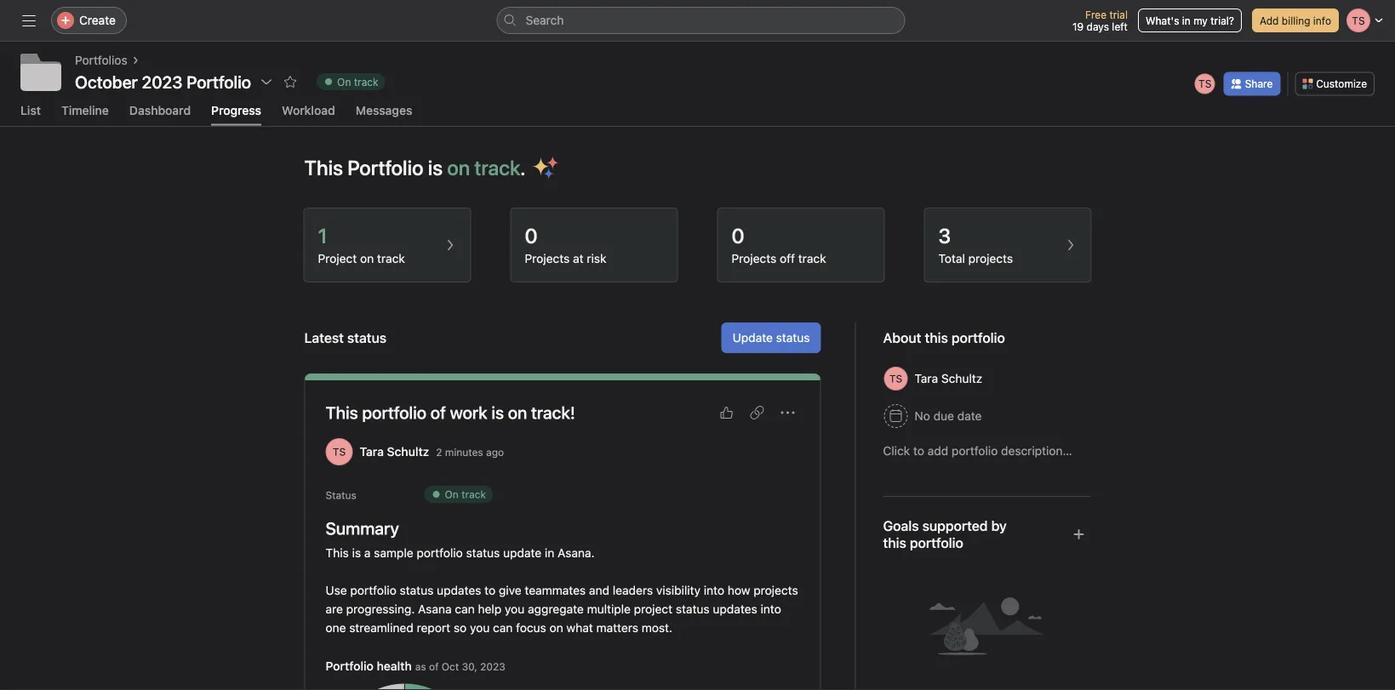 Task type: locate. For each thing, give the bounding box(es) containing it.
0 horizontal spatial can
[[455, 602, 475, 616]]

1
[[318, 224, 327, 248]]

0 horizontal spatial projects
[[754, 583, 798, 597]]

you
[[505, 602, 525, 616], [470, 621, 490, 635]]

1 vertical spatial into
[[761, 602, 781, 616]]

0 vertical spatial on track
[[337, 76, 378, 88]]

updates up asana
[[437, 583, 481, 597]]

date
[[958, 409, 982, 423]]

status right update
[[776, 331, 810, 345]]

30,
[[462, 661, 477, 673]]

of left the 'work'
[[431, 403, 446, 423]]

projects right how
[[754, 583, 798, 597]]

you down give
[[505, 602, 525, 616]]

can
[[455, 602, 475, 616], [493, 621, 513, 635]]

1 vertical spatial schultz
[[387, 445, 429, 459]]

one
[[326, 621, 346, 635]]

remove image
[[989, 372, 1003, 385]]

ago
[[486, 446, 504, 458]]

is right the 'work'
[[492, 403, 504, 423]]

goals
[[883, 518, 919, 534]]

latest status
[[304, 330, 387, 346]]

ts left the share button
[[1199, 78, 1212, 90]]

can up so
[[455, 602, 475, 616]]

0 horizontal spatial projects
[[525, 251, 570, 265]]

1 horizontal spatial updates
[[713, 602, 758, 616]]

1 vertical spatial this portfolio
[[883, 535, 964, 551]]

1 vertical spatial tara
[[360, 445, 384, 459]]

1 horizontal spatial can
[[493, 621, 513, 635]]

tara inside dropdown button
[[915, 371, 938, 385]]

2 vertical spatial this
[[326, 546, 349, 560]]

of for work
[[431, 403, 446, 423]]

customize
[[1316, 78, 1367, 90]]

you right so
[[470, 621, 490, 635]]

this portfolio of work is on track! link
[[326, 403, 575, 423]]

0 likes. click to like this task image
[[720, 406, 733, 420]]

this down latest status
[[326, 403, 358, 423]]

use portfolio status updates to give teammates and leaders visibility into how projects are progressing. asana can help you aggregate multiple project status updates into one streamlined report so you can focus on what matters most.
[[326, 583, 802, 635]]

0
[[525, 224, 538, 248], [732, 224, 745, 248]]

0 vertical spatial projects
[[969, 251, 1013, 265]]

on track inside dropdown button
[[337, 76, 378, 88]]

1 horizontal spatial into
[[761, 602, 781, 616]]

a
[[364, 546, 371, 560]]

0 vertical spatial tara
[[915, 371, 938, 385]]

create
[[79, 13, 116, 27]]

asana.
[[558, 546, 595, 560]]

projects left at
[[525, 251, 570, 265]]

0 vertical spatial is
[[428, 156, 443, 179]]

1 vertical spatial this
[[326, 403, 358, 423]]

list link
[[20, 103, 41, 126]]

0 vertical spatial schultz
[[942, 371, 983, 385]]

messages
[[356, 103, 412, 117]]

add parent goal image
[[1072, 528, 1086, 541]]

on
[[337, 76, 351, 88], [445, 489, 459, 500]]

my
[[1194, 14, 1208, 26]]

1 horizontal spatial on
[[445, 489, 459, 500]]

2 projects from the left
[[732, 251, 777, 265]]

projects
[[969, 251, 1013, 265], [754, 583, 798, 597]]

this portfolio up the tara schultz
[[925, 330, 1005, 346]]

on right project
[[360, 251, 374, 265]]

create button
[[51, 7, 127, 34]]

matters
[[596, 621, 639, 635]]

left
[[1112, 20, 1128, 32]]

status
[[326, 489, 357, 501]]

updates down how
[[713, 602, 758, 616]]

0 horizontal spatial tara
[[360, 445, 384, 459]]

in left the asana.
[[545, 546, 554, 560]]

dashboard link
[[129, 103, 191, 126]]

what
[[567, 621, 593, 635]]

schultz inside dropdown button
[[942, 371, 983, 385]]

0 horizontal spatial 0
[[525, 224, 538, 248]]

of inside portfolio health as of oct 30, 2023
[[429, 661, 439, 673]]

2 0 from the left
[[732, 224, 745, 248]]

status up asana
[[400, 583, 434, 597]]

is right portfolio
[[428, 156, 443, 179]]

1 0 from the left
[[525, 224, 538, 248]]

this portfolio
[[925, 330, 1005, 346], [883, 535, 964, 551]]

on track down minutes
[[445, 489, 486, 500]]

schultz left 2
[[387, 445, 429, 459]]

this for this is a sample portfolio status update in asana.
[[326, 546, 349, 560]]

can down the help
[[493, 621, 513, 635]]

tara up no
[[915, 371, 938, 385]]

1 horizontal spatial tara
[[915, 371, 938, 385]]

tara schultz 2 minutes ago
[[360, 445, 504, 459]]

track inside 1 project on track
[[377, 251, 405, 265]]

portfolio up tara schultz 'link'
[[362, 403, 427, 423]]

updates
[[437, 583, 481, 597], [713, 602, 758, 616]]

1 projects from the left
[[525, 251, 570, 265]]

on inside 1 project on track
[[360, 251, 374, 265]]

about this portfolio
[[883, 330, 1005, 346]]

tara left 2
[[360, 445, 384, 459]]

of for oct
[[429, 661, 439, 673]]

streamlined
[[349, 621, 414, 635]]

portfolio inside use portfolio status updates to give teammates and leaders visibility into how projects are progressing. asana can help you aggregate multiple project status updates into one streamlined report so you can focus on what matters most.
[[350, 583, 397, 597]]

0 vertical spatial this
[[304, 156, 343, 179]]

on track button
[[309, 70, 393, 94]]

this portfolio down "goals"
[[883, 535, 964, 551]]

0 horizontal spatial ts
[[333, 446, 346, 458]]

customize button
[[1295, 72, 1375, 96]]

0 vertical spatial portfolio
[[362, 403, 427, 423]]

projects
[[525, 251, 570, 265], [732, 251, 777, 265]]

portfolios link
[[75, 51, 127, 70]]

aggregate
[[528, 602, 584, 616]]

1 horizontal spatial projects
[[732, 251, 777, 265]]

1 horizontal spatial in
[[1182, 14, 1191, 26]]

this left a
[[326, 546, 349, 560]]

billing
[[1282, 14, 1311, 26]]

0 vertical spatial you
[[505, 602, 525, 616]]

on down aggregate
[[550, 621, 563, 635]]

1 vertical spatial of
[[429, 661, 439, 673]]

status
[[776, 331, 810, 345], [466, 546, 500, 560], [400, 583, 434, 597], [676, 602, 710, 616]]

progress
[[211, 103, 261, 117]]

expand sidebar image
[[22, 14, 36, 27]]

19
[[1073, 20, 1084, 32]]

0 vertical spatial of
[[431, 403, 446, 423]]

1 horizontal spatial schultz
[[942, 371, 983, 385]]

into
[[704, 583, 725, 597], [761, 602, 781, 616]]

0 vertical spatial in
[[1182, 14, 1191, 26]]

more actions image
[[781, 406, 795, 420]]

portfolio
[[362, 403, 427, 423], [417, 546, 463, 560], [350, 583, 397, 597]]

0 inside "0 projects off track"
[[732, 224, 745, 248]]

due
[[934, 409, 954, 423]]

1 vertical spatial is
[[492, 403, 504, 423]]

on inside dropdown button
[[337, 76, 351, 88]]

share button
[[1224, 72, 1281, 96]]

on left .
[[447, 156, 470, 179]]

0 horizontal spatial you
[[470, 621, 490, 635]]

0 vertical spatial on
[[337, 76, 351, 88]]

search button
[[497, 7, 905, 34]]

schultz
[[942, 371, 983, 385], [387, 445, 429, 459]]

ts
[[1199, 78, 1212, 90], [333, 446, 346, 458]]

october
[[75, 72, 138, 92]]

in left my
[[1182, 14, 1191, 26]]

1 horizontal spatial 0
[[732, 224, 745, 248]]

schultz left remove "icon"
[[942, 371, 983, 385]]

on track up messages
[[337, 76, 378, 88]]

what's in my trial?
[[1146, 14, 1234, 26]]

1 vertical spatial projects
[[754, 583, 798, 597]]

help
[[478, 602, 502, 616]]

track
[[354, 76, 378, 88], [475, 156, 520, 179], [377, 251, 405, 265], [798, 251, 826, 265], [462, 489, 486, 500]]

1 horizontal spatial projects
[[969, 251, 1013, 265]]

supported
[[923, 518, 988, 534]]

teammates
[[525, 583, 586, 597]]

1 horizontal spatial ts
[[1199, 78, 1212, 90]]

this is a sample portfolio status update in asana.
[[326, 546, 595, 560]]

0 vertical spatial this portfolio
[[925, 330, 1005, 346]]

of
[[431, 403, 446, 423], [429, 661, 439, 673]]

on
[[447, 156, 470, 179], [360, 251, 374, 265], [508, 403, 527, 423], [550, 621, 563, 635]]

portfolio health as of oct 30, 2023
[[326, 659, 506, 673]]

projects left 'off' on the right top of the page
[[732, 251, 777, 265]]

1 vertical spatial on track
[[445, 489, 486, 500]]

0 vertical spatial into
[[704, 583, 725, 597]]

1 vertical spatial in
[[545, 546, 554, 560]]

projects inside "0 projects off track"
[[732, 251, 777, 265]]

0 horizontal spatial on track
[[337, 76, 378, 88]]

1 horizontal spatial is
[[428, 156, 443, 179]]

0 horizontal spatial schultz
[[387, 445, 429, 459]]

0 horizontal spatial is
[[352, 546, 361, 560]]

search
[[526, 13, 564, 27]]

project
[[634, 602, 673, 616]]

portfolio up the progressing.
[[350, 583, 397, 597]]

ts up the status
[[333, 446, 346, 458]]

0 horizontal spatial updates
[[437, 583, 481, 597]]

info
[[1314, 14, 1332, 26]]

2 vertical spatial is
[[352, 546, 361, 560]]

most.
[[642, 621, 673, 635]]

projects right total
[[969, 251, 1013, 265]]

is left a
[[352, 546, 361, 560]]

of right as
[[429, 661, 439, 673]]

0 horizontal spatial on
[[337, 76, 351, 88]]

share
[[1245, 78, 1273, 90]]

progress link
[[211, 103, 261, 126]]

projects inside 0 projects at risk
[[525, 251, 570, 265]]

timeline
[[61, 103, 109, 117]]

0 inside 0 projects at risk
[[525, 224, 538, 248]]

this for this portfolio is on track .
[[304, 156, 343, 179]]

tara for tara schultz
[[915, 371, 938, 385]]

2 vertical spatial portfolio
[[350, 583, 397, 597]]

1 vertical spatial can
[[493, 621, 513, 635]]

total
[[939, 251, 965, 265]]

project
[[318, 251, 357, 265]]

projects for 0 projects at risk
[[525, 251, 570, 265]]

copy link image
[[750, 406, 764, 420]]

tara for tara schultz 2 minutes ago
[[360, 445, 384, 459]]

portfolio right sample
[[417, 546, 463, 560]]

risk
[[587, 251, 607, 265]]

this down workload link at the left
[[304, 156, 343, 179]]

on track
[[337, 76, 378, 88], [445, 489, 486, 500]]

projects inside '3 total projects'
[[969, 251, 1013, 265]]

1 horizontal spatial on track
[[445, 489, 486, 500]]

free
[[1086, 9, 1107, 20]]



Task type: describe. For each thing, give the bounding box(es) containing it.
oct
[[442, 661, 459, 673]]

update
[[733, 331, 773, 345]]

give
[[499, 583, 522, 597]]

what's in my trial? button
[[1138, 9, 1242, 32]]

status up to on the left of the page
[[466, 546, 500, 560]]

track inside "0 projects off track"
[[798, 251, 826, 265]]

1 vertical spatial on
[[445, 489, 459, 500]]

update
[[503, 546, 542, 560]]

tara schultz
[[915, 371, 983, 385]]

1 vertical spatial you
[[470, 621, 490, 635]]

update status button
[[722, 322, 821, 353]]

0 horizontal spatial in
[[545, 546, 554, 560]]

no due date
[[915, 409, 982, 423]]

minutes
[[445, 446, 483, 458]]

0 for 0 projects off track
[[732, 224, 745, 248]]

3 total projects
[[939, 224, 1013, 265]]

trial?
[[1211, 14, 1234, 26]]

this for this portfolio of work is on track!
[[326, 403, 358, 423]]

about
[[883, 330, 922, 346]]

0 projects at risk
[[525, 224, 607, 265]]

1 vertical spatial updates
[[713, 602, 758, 616]]

0 projects off track
[[732, 224, 826, 265]]

0 vertical spatial ts
[[1199, 78, 1212, 90]]

progressing.
[[346, 602, 415, 616]]

visibility
[[656, 583, 701, 597]]

focus
[[516, 621, 546, 635]]

what's
[[1146, 14, 1180, 26]]

projects for 0 projects off track
[[732, 251, 777, 265]]

trial
[[1110, 9, 1128, 20]]

messages link
[[356, 103, 412, 126]]

status down visibility
[[676, 602, 710, 616]]

this portfolio of work is on track!
[[326, 403, 575, 423]]

0 horizontal spatial into
[[704, 583, 725, 597]]

2023 portfolio
[[142, 72, 251, 92]]

are
[[326, 602, 343, 616]]

summary
[[326, 518, 399, 538]]

add to starred image
[[284, 75, 297, 89]]

.
[[520, 156, 525, 179]]

on left track!
[[508, 403, 527, 423]]

projects inside use portfolio status updates to give teammates and leaders visibility into how projects are progressing. asana can help you aggregate multiple project status updates into one streamlined report so you can focus on what matters most.
[[754, 583, 798, 597]]

2
[[436, 446, 442, 458]]

tara schultz link
[[360, 445, 429, 459]]

portfolio
[[348, 156, 424, 179]]

portfolio health
[[326, 659, 412, 673]]

asana
[[418, 602, 452, 616]]

dashboard
[[129, 103, 191, 117]]

update status
[[733, 331, 810, 345]]

1 project on track
[[318, 224, 405, 265]]

so
[[454, 621, 467, 635]]

days
[[1087, 20, 1109, 32]]

use
[[326, 583, 347, 597]]

report
[[417, 621, 451, 635]]

1 vertical spatial ts
[[333, 446, 346, 458]]

this portfolio is on track .
[[304, 156, 525, 179]]

1 horizontal spatial you
[[505, 602, 525, 616]]

at
[[573, 251, 584, 265]]

how
[[728, 583, 750, 597]]

portfolio for of
[[362, 403, 427, 423]]

add
[[1260, 14, 1279, 26]]

0 for 0 projects at risk
[[525, 224, 538, 248]]

on inside use portfolio status updates to give teammates and leaders visibility into how projects are progressing. asana can help you aggregate multiple project status updates into one streamlined report so you can focus on what matters most.
[[550, 621, 563, 635]]

free trial 19 days left
[[1073, 9, 1128, 32]]

this portfolio inside 'goals supported by this portfolio'
[[883, 535, 964, 551]]

portfolios
[[75, 53, 127, 67]]

3
[[939, 224, 951, 248]]

portfolio for status
[[350, 583, 397, 597]]

off
[[780, 251, 795, 265]]

work
[[450, 403, 488, 423]]

and
[[589, 583, 610, 597]]

no due date button
[[876, 401, 990, 431]]

0 vertical spatial can
[[455, 602, 475, 616]]

october 2023 portfolio
[[75, 72, 251, 92]]

as
[[415, 661, 426, 673]]

tara schultz button
[[876, 363, 1011, 394]]

show options image
[[260, 75, 273, 89]]

multiple
[[587, 602, 631, 616]]

workload
[[282, 103, 335, 117]]

2 horizontal spatial is
[[492, 403, 504, 423]]

1 vertical spatial portfolio
[[417, 546, 463, 560]]

add billing info button
[[1252, 9, 1339, 32]]

2023
[[480, 661, 506, 673]]

track inside dropdown button
[[354, 76, 378, 88]]

by
[[992, 518, 1007, 534]]

leaders
[[613, 583, 653, 597]]

0 vertical spatial updates
[[437, 583, 481, 597]]

schultz for tara schultz
[[942, 371, 983, 385]]

schultz for tara schultz 2 minutes ago
[[387, 445, 429, 459]]

status inside button
[[776, 331, 810, 345]]

in inside button
[[1182, 14, 1191, 26]]

workload link
[[282, 103, 335, 126]]

search list box
[[497, 7, 905, 34]]

no
[[915, 409, 930, 423]]



Task type: vqa. For each thing, say whether or not it's contained in the screenshot.
rightmost projects
yes



